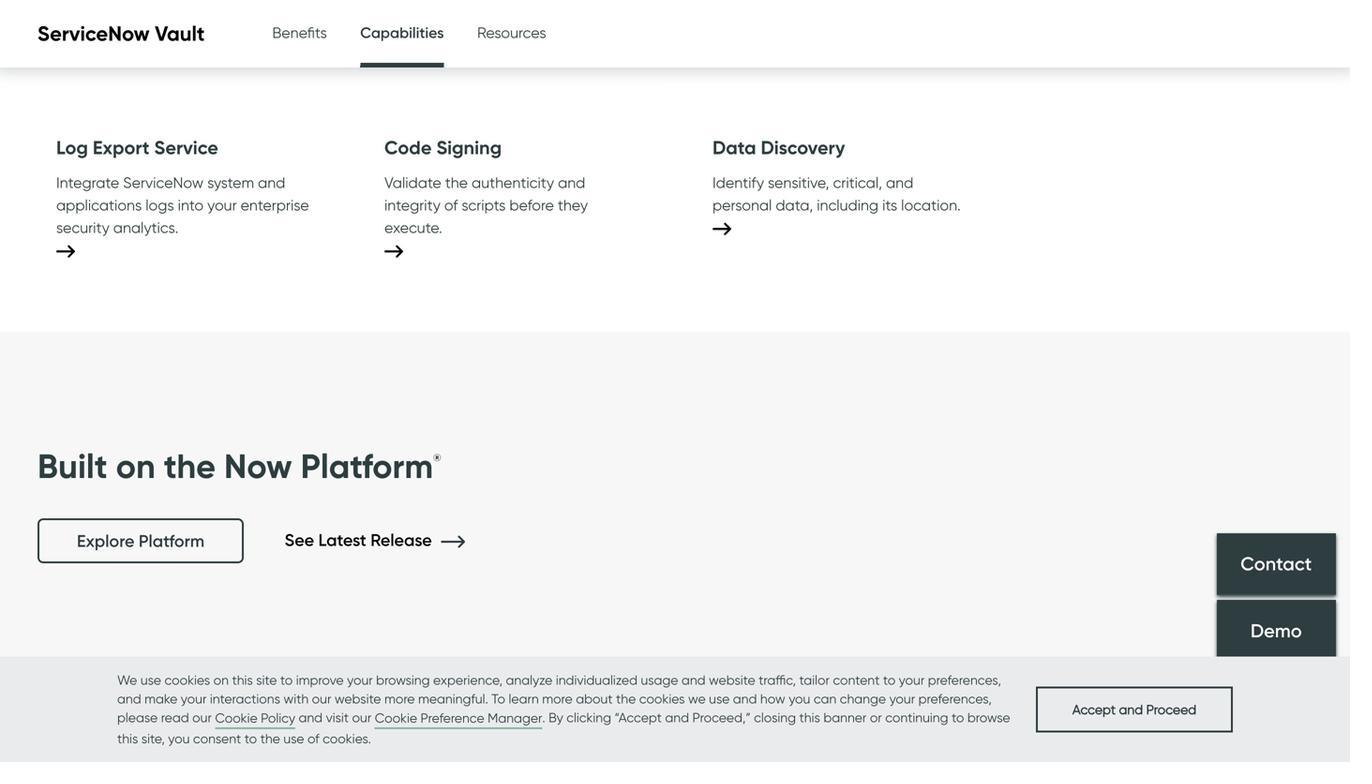 Task type: vqa. For each thing, say whether or not it's contained in the screenshot.
Integrate
yes



Task type: locate. For each thing, give the bounding box(es) containing it.
more up 'by'
[[542, 691, 573, 707]]

0 horizontal spatial security
[[56, 219, 110, 237]]

0 horizontal spatial cookie
[[215, 711, 258, 727]]

cookie down browsing
[[375, 711, 418, 727]]

the up "accept
[[616, 691, 636, 707]]

2 more from the left
[[542, 691, 573, 707]]

you down read
[[168, 731, 190, 747]]

see latest release link
[[285, 530, 493, 551]]

0 vertical spatial preferences,
[[929, 673, 1002, 689]]

1 cookie from the left
[[215, 711, 258, 727]]

of
[[445, 196, 458, 215], [308, 731, 320, 747]]

benefits link
[[272, 0, 327, 66]]

servicenow
[[38, 21, 150, 47], [123, 174, 204, 192]]

use up "proceed,""
[[709, 691, 730, 707]]

this up 'interactions'
[[232, 673, 253, 689]]

content
[[833, 673, 880, 689]]

make
[[145, 691, 178, 707]]

1 vertical spatial servicenow
[[123, 174, 204, 192]]

change
[[840, 691, 887, 707]]

system
[[207, 174, 254, 192]]

security down applications
[[56, 219, 110, 237]]

our up consent
[[192, 710, 212, 726]]

1 horizontal spatial more
[[542, 691, 573, 707]]

cookie preference manager link
[[375, 709, 543, 730]]

with inside improve your security posture with least-privilege access control.
[[261, 0, 290, 6]]

applications
[[56, 196, 142, 215]]

with up policy on the bottom left of the page
[[284, 691, 309, 707]]

integrate
[[56, 174, 119, 192]]

0 vertical spatial cookies
[[165, 673, 210, 689]]

1 horizontal spatial this
[[232, 673, 253, 689]]

1 vertical spatial on
[[214, 673, 229, 689]]

use
[[141, 673, 161, 689], [709, 691, 730, 707], [284, 731, 304, 747]]

identify
[[713, 174, 765, 192]]

servicenow up logs
[[123, 174, 204, 192]]

1 horizontal spatial use
[[284, 731, 304, 747]]

browse
[[968, 710, 1011, 726]]

preferences,
[[929, 673, 1002, 689], [919, 691, 992, 707]]

release
[[371, 530, 432, 551]]

you down tailor
[[789, 691, 811, 707]]

cookie down 'interactions'
[[215, 711, 258, 727]]

1 vertical spatial you
[[168, 731, 190, 747]]

0 horizontal spatial website
[[335, 691, 381, 707]]

1 horizontal spatial cookie
[[375, 711, 418, 727]]

this down please
[[117, 731, 138, 747]]

0 vertical spatial of
[[445, 196, 458, 215]]

contact
[[1242, 553, 1313, 576]]

0 vertical spatial with
[[261, 0, 290, 6]]

this down can
[[800, 710, 821, 726]]

cookies
[[165, 673, 210, 689], [640, 691, 685, 707]]

this inside we use cookies on this site to improve your browsing experience, analyze individualized usage and website traffic, tailor content to your preferences, and make your interactions with our website more meaningful. to learn more about the cookies we use and how you can change your preferences, please read our
[[232, 673, 253, 689]]

cookies up make
[[165, 673, 210, 689]]

on
[[116, 446, 156, 488], [214, 673, 229, 689]]

clicking
[[567, 710, 612, 726]]

0 vertical spatial security
[[148, 0, 202, 6]]

built
[[38, 446, 108, 488]]

website up "proceed,""
[[709, 673, 756, 689]]

you
[[789, 691, 811, 707], [168, 731, 190, 747]]

the down policy on the bottom left of the page
[[260, 731, 280, 747]]

of inside the validate the authenticity and integrity of scripts before they execute.
[[445, 196, 458, 215]]

on up 'interactions'
[[214, 673, 229, 689]]

0 vertical spatial use
[[141, 673, 161, 689]]

the
[[445, 174, 468, 192], [164, 446, 216, 488], [616, 691, 636, 707], [260, 731, 280, 747]]

1 horizontal spatial platform
[[301, 446, 433, 488]]

proceed
[[1147, 702, 1197, 718]]

0 horizontal spatial more
[[385, 691, 415, 707]]

about
[[576, 691, 613, 707]]

1 vertical spatial security
[[56, 219, 110, 237]]

accept and proceed
[[1073, 702, 1197, 718]]

2 horizontal spatial our
[[352, 710, 372, 726]]

this
[[232, 673, 253, 689], [800, 710, 821, 726], [117, 731, 138, 747]]

website up visit
[[335, 691, 381, 707]]

the inside . by clicking "accept and proceed," closing this banner or continuing to browse this site, you consent to the use of cookies.
[[260, 731, 280, 747]]

with up the benefits at top left
[[261, 0, 290, 6]]

0 horizontal spatial this
[[117, 731, 138, 747]]

vault
[[155, 21, 205, 47]]

2 vertical spatial this
[[117, 731, 138, 747]]

our down improve
[[312, 691, 332, 707]]

1 horizontal spatial of
[[445, 196, 458, 215]]

our right visit
[[352, 710, 372, 726]]

of left cookies.
[[308, 731, 320, 747]]

1 horizontal spatial website
[[709, 673, 756, 689]]

servicenow down improve
[[38, 21, 150, 47]]

your inside improve your security posture with least-privilege access control.
[[115, 0, 144, 6]]

integrity
[[385, 196, 441, 215]]

our
[[312, 691, 332, 707], [192, 710, 212, 726], [352, 710, 372, 726]]

2 vertical spatial use
[[284, 731, 304, 747]]

log
[[56, 136, 88, 159]]

use down policy on the bottom left of the page
[[284, 731, 304, 747]]

1 vertical spatial of
[[308, 731, 320, 747]]

of left the scripts
[[445, 196, 458, 215]]

0 vertical spatial you
[[789, 691, 811, 707]]

"accept
[[615, 710, 662, 726]]

1 vertical spatial this
[[800, 710, 821, 726]]

cookie policy link
[[215, 709, 295, 730]]

personal
[[713, 196, 772, 215]]

the up the scripts
[[445, 174, 468, 192]]

and
[[258, 174, 285, 192], [558, 174, 586, 192], [887, 174, 914, 192], [682, 673, 706, 689], [117, 691, 141, 707], [733, 691, 757, 707], [1120, 702, 1144, 718], [299, 710, 323, 726], [666, 710, 690, 726]]

integrate servicenow system and applications logs into your enterprise security analytics.
[[56, 174, 309, 237]]

0 horizontal spatial platform
[[139, 531, 205, 552]]

cookies down usage
[[640, 691, 685, 707]]

0 horizontal spatial of
[[308, 731, 320, 747]]

to
[[492, 691, 506, 707]]

benefits
[[272, 23, 327, 42]]

consent
[[193, 731, 241, 747]]

0 horizontal spatial you
[[168, 731, 190, 747]]

improve your security posture with least-privilege access control.
[[56, 0, 290, 29]]

platform right explore
[[139, 531, 205, 552]]

you inside we use cookies on this site to improve your browsing experience, analyze individualized usage and website traffic, tailor content to your preferences, and make your interactions with our website more meaningful. to learn more about the cookies we use and how you can change your preferences, please read our
[[789, 691, 811, 707]]

0 vertical spatial servicenow
[[38, 21, 150, 47]]

more down browsing
[[385, 691, 415, 707]]

.
[[543, 710, 546, 726]]

critical,
[[834, 174, 883, 192]]

2 horizontal spatial use
[[709, 691, 730, 707]]

capabilities link
[[360, 0, 444, 70]]

0 vertical spatial this
[[232, 673, 253, 689]]

improve
[[56, 0, 111, 6]]

demo
[[1252, 620, 1303, 643]]

they
[[558, 196, 588, 215]]

or
[[870, 710, 883, 726]]

1 horizontal spatial security
[[148, 0, 202, 6]]

built on the now platform ®
[[38, 446, 441, 488]]

platform up "see latest release"
[[301, 446, 433, 488]]

site
[[256, 673, 277, 689]]

0 horizontal spatial on
[[116, 446, 156, 488]]

1 vertical spatial cookies
[[640, 691, 685, 707]]

1 horizontal spatial you
[[789, 691, 811, 707]]

banner
[[824, 710, 867, 726]]

use up make
[[141, 673, 161, 689]]

validate the authenticity and integrity of scripts before they execute.
[[385, 174, 588, 237]]

and inside the validate the authenticity and integrity of scripts before they execute.
[[558, 174, 586, 192]]

website
[[709, 673, 756, 689], [335, 691, 381, 707]]

into
[[178, 196, 204, 215]]

your
[[115, 0, 144, 6], [207, 196, 237, 215], [347, 673, 373, 689], [899, 673, 925, 689], [181, 691, 207, 707], [890, 691, 916, 707]]

cookie
[[215, 711, 258, 727], [375, 711, 418, 727]]

0 horizontal spatial use
[[141, 673, 161, 689]]

learn
[[509, 691, 539, 707]]

experience,
[[433, 673, 503, 689]]

1 vertical spatial use
[[709, 691, 730, 707]]

including
[[817, 196, 879, 215]]

more
[[385, 691, 415, 707], [542, 691, 573, 707]]

1 horizontal spatial on
[[214, 673, 229, 689]]

to right site
[[280, 673, 293, 689]]

security up access
[[148, 0, 202, 6]]

1 horizontal spatial cookies
[[640, 691, 685, 707]]

and inside identify sensitive, critical, and personal data, including its location.
[[887, 174, 914, 192]]

1 vertical spatial with
[[284, 691, 309, 707]]

on inside we use cookies on this site to improve your browsing experience, analyze individualized usage and website traffic, tailor content to your preferences, and make your interactions with our website more meaningful. to learn more about the cookies we use and how you can change your preferences, please read our
[[214, 673, 229, 689]]

on right the built
[[116, 446, 156, 488]]



Task type: describe. For each thing, give the bounding box(es) containing it.
security inside improve your security posture with least-privilege access control.
[[148, 0, 202, 6]]

posture
[[205, 0, 257, 6]]

and inside . by clicking "accept and proceed," closing this banner or continuing to browse this site, you consent to the use of cookies.
[[666, 710, 690, 726]]

meaningful.
[[418, 691, 489, 707]]

please
[[117, 710, 158, 726]]

1 more from the left
[[385, 691, 415, 707]]

resources link
[[478, 0, 547, 66]]

2 cookie from the left
[[375, 711, 418, 727]]

servicenow inside integrate servicenow system and applications logs into your enterprise security analytics.
[[123, 174, 204, 192]]

servicenow vault
[[38, 21, 205, 47]]

identify sensitive, critical, and personal data, including its location.
[[713, 174, 961, 215]]

continuing
[[886, 710, 949, 726]]

cookies.
[[323, 731, 371, 747]]

we use cookies on this site to improve your browsing experience, analyze individualized usage and website traffic, tailor content to your preferences, and make your interactions with our website more meaningful. to learn more about the cookies we use and how you can change your preferences, please read our
[[117, 673, 1002, 726]]

resources
[[478, 23, 547, 42]]

1 vertical spatial preferences,
[[919, 691, 992, 707]]

latest
[[319, 530, 367, 551]]

®
[[433, 452, 441, 465]]

can
[[814, 691, 837, 707]]

individualized
[[556, 673, 638, 689]]

demo link
[[1218, 601, 1337, 662]]

to up change on the right of page
[[884, 673, 896, 689]]

0 horizontal spatial our
[[192, 710, 212, 726]]

to down cookie policy link
[[245, 731, 257, 747]]

code signing
[[385, 136, 502, 159]]

with inside we use cookies on this site to improve your browsing experience, analyze individualized usage and website traffic, tailor content to your preferences, and make your interactions with our website more meaningful. to learn more about the cookies we use and how you can change your preferences, please read our
[[284, 691, 309, 707]]

explore
[[77, 531, 135, 552]]

least-
[[56, 10, 97, 29]]

visit
[[326, 710, 349, 726]]

accept
[[1073, 702, 1116, 718]]

site,
[[141, 731, 165, 747]]

our inside 'cookie policy and visit our cookie preference manager'
[[352, 710, 372, 726]]

0 vertical spatial platform
[[301, 446, 433, 488]]

the left the now
[[164, 446, 216, 488]]

enterprise
[[241, 196, 309, 215]]

your inside integrate servicenow system and applications logs into your enterprise security analytics.
[[207, 196, 237, 215]]

1 horizontal spatial our
[[312, 691, 332, 707]]

logs
[[146, 196, 174, 215]]

authenticity
[[472, 174, 555, 192]]

1 vertical spatial platform
[[139, 531, 205, 552]]

data,
[[776, 196, 814, 215]]

and inside button
[[1120, 702, 1144, 718]]

privilege
[[97, 10, 156, 29]]

by
[[549, 710, 564, 726]]

access
[[160, 10, 207, 29]]

data discovery
[[713, 136, 846, 159]]

use inside . by clicking "accept and proceed," closing this banner or continuing to browse this site, you consent to the use of cookies.
[[284, 731, 304, 747]]

log export service
[[56, 136, 218, 159]]

proceed,"
[[693, 710, 751, 726]]

0 vertical spatial on
[[116, 446, 156, 488]]

and inside integrate servicenow system and applications logs into your enterprise security analytics.
[[258, 174, 285, 192]]

closing
[[754, 710, 797, 726]]

cookie policy and visit our cookie preference manager
[[215, 710, 543, 727]]

execute.
[[385, 219, 442, 237]]

browsing
[[376, 673, 430, 689]]

see latest release
[[285, 530, 437, 551]]

policy
[[261, 711, 295, 727]]

how
[[761, 691, 786, 707]]

control.
[[211, 10, 262, 29]]

security inside integrate servicenow system and applications logs into your enterprise security analytics.
[[56, 219, 110, 237]]

usage
[[641, 673, 679, 689]]

and inside 'cookie policy and visit our cookie preference manager'
[[299, 710, 323, 726]]

capabilities
[[360, 23, 444, 42]]

before
[[510, 196, 554, 215]]

analyze
[[506, 673, 553, 689]]

signing
[[437, 136, 502, 159]]

preference
[[421, 711, 485, 727]]

read
[[161, 710, 189, 726]]

analytics.
[[113, 219, 179, 237]]

location.
[[902, 196, 961, 215]]

export
[[93, 136, 150, 159]]

interactions
[[210, 691, 280, 707]]

see
[[285, 530, 314, 551]]

explore platform
[[77, 531, 205, 552]]

we
[[689, 691, 706, 707]]

code
[[385, 136, 432, 159]]

data
[[713, 136, 757, 159]]

service
[[154, 136, 218, 159]]

the inside the validate the authenticity and integrity of scripts before they execute.
[[445, 174, 468, 192]]

0 vertical spatial website
[[709, 673, 756, 689]]

contact link
[[1218, 534, 1337, 596]]

manager
[[488, 711, 543, 727]]

the inside we use cookies on this site to improve your browsing experience, analyze individualized usage and website traffic, tailor content to your preferences, and make your interactions with our website more meaningful. to learn more about the cookies we use and how you can change your preferences, please read our
[[616, 691, 636, 707]]

. by clicking "accept and proceed," closing this banner or continuing to browse this site, you consent to the use of cookies.
[[117, 710, 1011, 747]]

of inside . by clicking "accept and proceed," closing this banner or continuing to browse this site, you consent to the use of cookies.
[[308, 731, 320, 747]]

explore platform link
[[38, 519, 244, 564]]

its
[[883, 196, 898, 215]]

tailor
[[800, 673, 830, 689]]

sensitive,
[[768, 174, 830, 192]]

scripts
[[462, 196, 506, 215]]

traffic,
[[759, 673, 796, 689]]

you inside . by clicking "accept and proceed," closing this banner or continuing to browse this site, you consent to the use of cookies.
[[168, 731, 190, 747]]

validate
[[385, 174, 442, 192]]

1 vertical spatial website
[[335, 691, 381, 707]]

0 horizontal spatial cookies
[[165, 673, 210, 689]]

we
[[117, 673, 137, 689]]

now
[[224, 446, 292, 488]]

improve
[[296, 673, 344, 689]]

to left browse
[[952, 710, 965, 726]]

2 horizontal spatial this
[[800, 710, 821, 726]]



